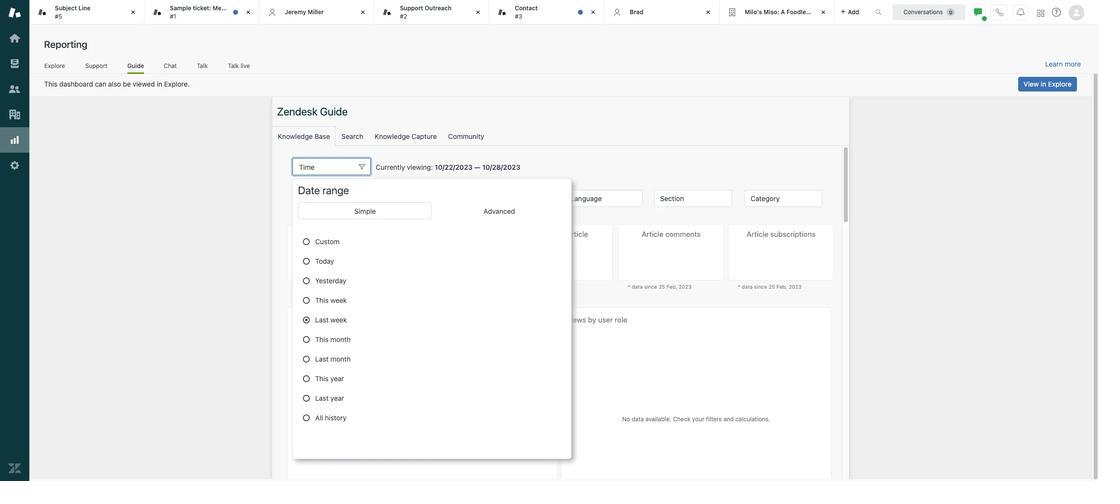 Task type: locate. For each thing, give the bounding box(es) containing it.
0 horizontal spatial close image
[[358, 7, 368, 17]]

1 horizontal spatial close image
[[589, 7, 598, 17]]

close image right the outreach
[[474, 7, 483, 17]]

button displays agent's chat status as online. image
[[975, 8, 983, 16]]

close image for brad tab
[[704, 7, 714, 17]]

in right view
[[1041, 80, 1047, 88]]

milo's miso: a foodlez subsidiary
[[745, 8, 842, 16]]

views image
[[8, 57, 21, 70]]

in right viewed
[[157, 80, 162, 88]]

learn more link
[[1046, 60, 1082, 69]]

2 talk from the left
[[228, 62, 239, 69]]

explore inside "button"
[[1049, 80, 1072, 88]]

in inside "button"
[[1041, 80, 1047, 88]]

3 close image from the left
[[474, 7, 483, 17]]

1 vertical spatial support
[[85, 62, 108, 69]]

1 close image from the left
[[358, 7, 368, 17]]

contact #3
[[515, 4, 538, 20]]

close image
[[358, 7, 368, 17], [589, 7, 598, 17]]

4 close image from the left
[[704, 7, 714, 17]]

2 in from the left
[[1041, 80, 1047, 88]]

subject line #5
[[55, 4, 91, 20]]

support up #2
[[400, 4, 423, 12]]

ticket
[[240, 4, 256, 12]]

milo's
[[745, 8, 763, 16]]

close image for milo's miso: a foodlez subsidiary tab
[[819, 7, 829, 17]]

learn more
[[1046, 60, 1082, 68]]

1 tab from the left
[[29, 0, 144, 25]]

close image left #1
[[128, 7, 138, 17]]

in
[[157, 80, 162, 88], [1041, 80, 1047, 88]]

get started image
[[8, 32, 21, 45]]

#1
[[170, 12, 176, 20]]

close image left milo's
[[704, 7, 714, 17]]

viewed
[[133, 80, 155, 88]]

2 tab from the left
[[144, 0, 260, 25]]

subsidiary
[[811, 8, 842, 16]]

support
[[400, 4, 423, 12], [85, 62, 108, 69]]

5 close image from the left
[[819, 7, 829, 17]]

conversations
[[904, 8, 944, 15]]

talk left live
[[228, 62, 239, 69]]

1 in from the left
[[157, 80, 162, 88]]

explore
[[44, 62, 65, 69], [1049, 80, 1072, 88]]

dashboard
[[59, 80, 93, 88]]

support inside support outreach #2
[[400, 4, 423, 12]]

1 horizontal spatial explore
[[1049, 80, 1072, 88]]

talk live
[[228, 62, 250, 69]]

1 talk from the left
[[197, 62, 208, 69]]

reporting
[[44, 39, 87, 50]]

add
[[849, 8, 860, 15]]

0 vertical spatial support
[[400, 4, 423, 12]]

view in explore
[[1024, 80, 1072, 88]]

brad
[[630, 8, 644, 16]]

talk
[[197, 62, 208, 69], [228, 62, 239, 69]]

support inside "support" link
[[85, 62, 108, 69]]

sample ticket: meet the ticket #1
[[170, 4, 256, 20]]

a
[[781, 8, 786, 16]]

close image inside milo's miso: a foodlez subsidiary tab
[[819, 7, 829, 17]]

explore down learn more link
[[1049, 80, 1072, 88]]

close image right foodlez
[[819, 7, 829, 17]]

close image right the
[[243, 7, 253, 17]]

be
[[123, 80, 131, 88]]

view
[[1024, 80, 1040, 88]]

close image inside brad tab
[[704, 7, 714, 17]]

3 tab from the left
[[375, 0, 490, 25]]

can
[[95, 80, 106, 88]]

close image
[[128, 7, 138, 17], [243, 7, 253, 17], [474, 7, 483, 17], [704, 7, 714, 17], [819, 7, 829, 17]]

#2
[[400, 12, 407, 20]]

jeremy
[[285, 8, 306, 16]]

#3
[[515, 12, 523, 20]]

1 horizontal spatial in
[[1041, 80, 1047, 88]]

brad tab
[[605, 0, 720, 25]]

talk right chat at the left top of the page
[[197, 62, 208, 69]]

tab containing support outreach
[[375, 0, 490, 25]]

support up can
[[85, 62, 108, 69]]

2 close image from the left
[[589, 7, 598, 17]]

ticket:
[[193, 4, 211, 12]]

support outreach #2
[[400, 4, 452, 20]]

notifications image
[[1018, 8, 1025, 16]]

guide link
[[127, 62, 144, 74]]

miller
[[308, 8, 324, 16]]

organizations image
[[8, 108, 21, 121]]

main element
[[0, 0, 29, 482]]

1 vertical spatial explore
[[1049, 80, 1072, 88]]

tabs tab list
[[29, 0, 866, 25]]

close image left #2
[[358, 7, 368, 17]]

subject
[[55, 4, 77, 12]]

talk for talk live
[[228, 62, 239, 69]]

#5
[[55, 12, 62, 20]]

0 horizontal spatial support
[[85, 62, 108, 69]]

explore up this
[[44, 62, 65, 69]]

4 tab from the left
[[490, 0, 605, 25]]

talk for talk
[[197, 62, 208, 69]]

0 horizontal spatial in
[[157, 80, 162, 88]]

1 horizontal spatial talk
[[228, 62, 239, 69]]

0 horizontal spatial explore
[[44, 62, 65, 69]]

1 close image from the left
[[128, 7, 138, 17]]

close image inside jeremy miller tab
[[358, 7, 368, 17]]

1 horizontal spatial support
[[400, 4, 423, 12]]

0 horizontal spatial talk
[[197, 62, 208, 69]]

close image left brad
[[589, 7, 598, 17]]

tab
[[29, 0, 144, 25], [144, 0, 260, 25], [375, 0, 490, 25], [490, 0, 605, 25]]



Task type: describe. For each thing, give the bounding box(es) containing it.
customers image
[[8, 83, 21, 96]]

jeremy miller
[[285, 8, 324, 16]]

guide
[[127, 62, 144, 69]]

live
[[241, 62, 250, 69]]

0 vertical spatial explore
[[44, 62, 65, 69]]

add button
[[835, 0, 866, 24]]

more
[[1066, 60, 1082, 68]]

contact
[[515, 4, 538, 12]]

zendesk image
[[8, 463, 21, 475]]

talk link
[[197, 62, 208, 73]]

milo's miso: a foodlez subsidiary tab
[[720, 0, 842, 25]]

zendesk products image
[[1038, 10, 1045, 16]]

reporting image
[[8, 134, 21, 147]]

2 close image from the left
[[243, 7, 253, 17]]

also
[[108, 80, 121, 88]]

meet
[[213, 4, 227, 12]]

support for support outreach #2
[[400, 4, 423, 12]]

tab containing contact
[[490, 0, 605, 25]]

jeremy miller tab
[[260, 0, 375, 25]]

this
[[44, 80, 57, 88]]

foodlez
[[787, 8, 810, 16]]

support for support
[[85, 62, 108, 69]]

outreach
[[425, 4, 452, 12]]

the
[[229, 4, 238, 12]]

this dashboard can also be viewed in explore.
[[44, 80, 190, 88]]

miso:
[[764, 8, 780, 16]]

tab containing subject line
[[29, 0, 144, 25]]

view in explore button
[[1019, 77, 1078, 92]]

close image for tab containing support outreach
[[474, 7, 483, 17]]

get help image
[[1053, 8, 1062, 17]]

chat link
[[164, 62, 177, 73]]

learn
[[1046, 60, 1064, 68]]

conversations button
[[894, 4, 966, 20]]

explore link
[[44, 62, 65, 73]]

chat
[[164, 62, 177, 69]]

line
[[79, 4, 91, 12]]

explore.
[[164, 80, 190, 88]]

zendesk support image
[[8, 6, 21, 19]]

admin image
[[8, 159, 21, 172]]

tab containing sample ticket: meet the ticket
[[144, 0, 260, 25]]

sample
[[170, 4, 191, 12]]

talk live link
[[228, 62, 250, 73]]

support link
[[85, 62, 108, 73]]

close image for tab containing subject line
[[128, 7, 138, 17]]



Task type: vqa. For each thing, say whether or not it's contained in the screenshot.
#1 'tab'
no



